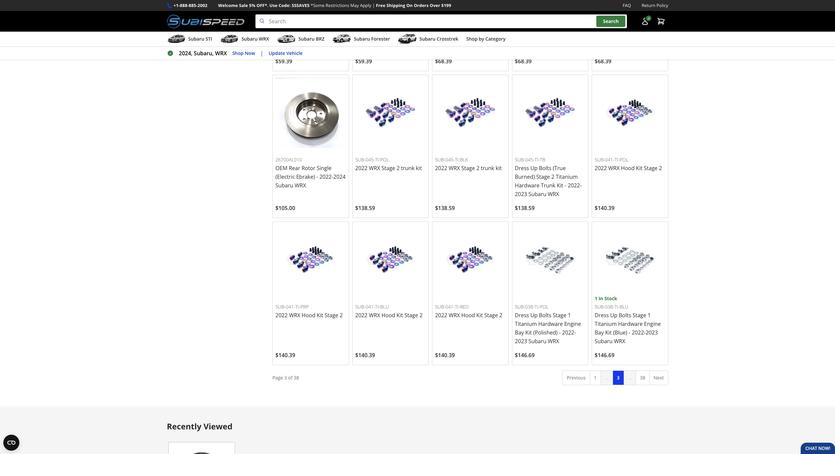 Task type: locate. For each thing, give the bounding box(es) containing it.
1 horizontal spatial titanium
[[556, 173, 578, 181]]

kit inside sub-044-ti-gld 2022 wrx stage 1 trunk kit
[[416, 35, 422, 42]]

1 blu from the left
[[380, 304, 389, 310]]

subaru sti button
[[167, 33, 212, 46]]

sub- for sub-045-ti-pol 2022 wrx stage 2 trunk kit
[[355, 157, 366, 163]]

off*.
[[257, 2, 268, 8]]

Full-Face button
[[167, 4, 172, 9]]

by
[[479, 36, 484, 42]]

2 $68.39 from the left
[[515, 58, 532, 65]]

$146.69
[[515, 352, 535, 359], [595, 352, 615, 359]]

subaru,
[[194, 50, 214, 57]]

trunk
[[321, 35, 335, 42], [401, 35, 415, 42], [401, 165, 415, 172], [481, 165, 494, 172]]

1 horizontal spatial engine
[[644, 321, 661, 328]]

ti- inside sub-038-ti-pol dress up bolts stage 1 titanium hardware engine bay kit (polished) - 2022- 2023 subaru wrx
[[535, 304, 540, 310]]

sub-044-ti-gld 2022 wrx stage 1 trunk kit
[[355, 27, 422, 42]]

1 horizontal spatial $68.39
[[515, 58, 532, 65]]

1 $68.39 from the left
[[435, 58, 452, 65]]

0 horizontal spatial $59.39
[[276, 58, 292, 65]]

0 horizontal spatial 2022 wrx stage 1 trunk kit image
[[276, 0, 346, 18]]

stage inside sub-045-ti-pol 2022 wrx stage 2 trunk kit
[[382, 165, 395, 172]]

$140.39
[[595, 205, 615, 212], [276, 352, 295, 359], [355, 352, 375, 359], [435, 352, 455, 359]]

2022 inside sub-044-ti-gld 2022 wrx stage 1 trunk kit
[[355, 35, 368, 42]]

ti- inside sub-045-ti-pol 2022 wrx stage 2 trunk kit
[[375, 157, 380, 163]]

1 ... from the left
[[605, 375, 609, 381]]

2022- right (polished)
[[562, 329, 576, 337]]

ti- for sub-041-ti-red 2022 wrx hood kit stage 2
[[455, 304, 460, 310]]

bolts for stage
[[539, 312, 552, 319]]

wrx inside sub-046-ti-blk dress up bolts fa24f engine kit - 2022-2023 wrx
[[473, 44, 485, 51]]

2022 wrx stage 2 trunk kit image for sub-045-ti-pol 2022 wrx stage 2 trunk kit
[[355, 78, 426, 148]]

2 horizontal spatial 046-
[[605, 27, 615, 33]]

0 horizontal spatial 038-
[[525, 304, 535, 310]]

ti- inside sub-041-ti-pol 2022 wrx hood kit stage 2
[[615, 157, 620, 163]]

- inside sub-046-ti-blk dress up bolts fa24f engine kit - 2022-2023 wrx
[[443, 44, 444, 51]]

0 horizontal spatial $138.59
[[355, 205, 375, 212]]

blk for bolts
[[460, 27, 468, 33]]

2 blu from the left
[[620, 304, 629, 310]]

1 046- from the left
[[446, 27, 455, 33]]

2 038- from the left
[[605, 304, 615, 310]]

1 vertical spatial shop
[[232, 50, 244, 56]]

full-face
[[175, 3, 194, 10]]

2022- inside oem rear rotor single (electric ebrake) - 2022-2024 subaru wrx
[[320, 173, 333, 181]]

$68.39 for sub-046-ti-red
[[515, 58, 532, 65]]

titanium up (polished)
[[515, 321, 537, 328]]

2022- down up
[[446, 44, 460, 51]]

2 inside sub-041-ti-pol 2022 wrx hood kit stage 2
[[659, 165, 662, 172]]

1 vertical spatial in
[[599, 296, 603, 302]]

up for titanium
[[531, 312, 538, 319]]

2023
[[460, 44, 472, 51], [515, 191, 527, 198], [646, 329, 658, 337], [515, 338, 527, 345]]

subaru inside oem rear rotor single (electric ebrake) - 2022-2024 subaru wrx
[[276, 182, 293, 189]]

up up burned)
[[531, 165, 538, 172]]

2022 wrx stage 1 trunk kit image
[[276, 0, 346, 18], [355, 0, 426, 18]]

dress inside sub-045-ti-tb dress up bolts (true burned) stage 2 titanium hardware trunk kit - 2022- 2023 subaru wrx
[[515, 165, 529, 172]]

shop for shop by category
[[466, 36, 478, 42]]

0 horizontal spatial titanium
[[515, 321, 537, 328]]

- right (polished)
[[559, 329, 561, 337]]

041- inside the sub-041-ti-red 2022 wrx hood kit stage 2
[[446, 304, 455, 310]]

1 horizontal spatial 045-
[[446, 157, 455, 163]]

gld up the forester
[[380, 27, 389, 33]]

0 horizontal spatial 045-
[[366, 157, 375, 163]]

041- for sub-041-ti-red 2022 wrx hood kit stage 2
[[446, 304, 455, 310]]

1 prp from the top
[[300, 27, 309, 33]]

1 horizontal spatial 38
[[640, 375, 645, 381]]

gld down search button
[[620, 27, 629, 33]]

trunk for sub-045-ti-pol 2022 wrx stage 2 trunk kit
[[401, 165, 415, 172]]

wrx inside oem rear rotor single (electric ebrake) - 2022-2024 subaru wrx
[[295, 182, 306, 189]]

sale
[[239, 2, 248, 8]]

1 engine from the left
[[564, 321, 581, 328]]

- inside sub-038-ti-pol dress up bolts stage 1 titanium hardware engine bay kit (polished) - 2022- 2023 subaru wrx
[[559, 329, 561, 337]]

1 horizontal spatial 3
[[617, 375, 620, 381]]

bolts down tb
[[539, 165, 552, 172]]

2 3 from the left
[[617, 375, 620, 381]]

dress for dress up bolts (true burned) stage 2 titanium hardware trunk kit - 2022- 2023 subaru wrx
[[515, 165, 529, 172]]

1 horizontal spatial 044-
[[366, 27, 375, 33]]

1 038- from the left
[[525, 304, 535, 310]]

1 horizontal spatial red
[[540, 27, 549, 33]]

1 horizontal spatial ...
[[628, 375, 632, 381]]

2022 wrx stage 2 trunk kit image
[[355, 78, 426, 148], [435, 78, 506, 148]]

up
[[531, 165, 538, 172], [531, 312, 538, 319], [610, 312, 618, 319]]

38 left next
[[640, 375, 645, 381]]

1 ellipses image from the left
[[601, 371, 613, 386]]

sub- inside the sub-041-ti-red 2022 wrx hood kit stage 2
[[435, 304, 446, 310]]

gld inside sub-044-ti-gld 2022 wrx stage 1 trunk kit
[[380, 27, 389, 33]]

kit for sub-044-ti-gld 2022 wrx stage 1 trunk kit
[[416, 35, 422, 42]]

sub- inside sub-045-ti-blk 2022 wrx stage 2 trunk kit
[[435, 157, 446, 163]]

ti- inside sub-046-ti-blk dress up bolts fa24f engine kit - 2022-2023 wrx
[[455, 27, 460, 33]]

Disc button
[[167, 17, 172, 22]]

0 horizontal spatial $146.69
[[515, 352, 535, 359]]

2022 for sub-041-ti-blu 2022 wrx hood kit stage 2
[[355, 312, 368, 319]]

0 horizontal spatial shop
[[232, 50, 244, 56]]

up inside sub-038-ti-pol dress up bolts stage 1 titanium hardware engine bay kit (polished) - 2022- 2023 subaru wrx
[[531, 312, 538, 319]]

kit inside sub-046-ti-blk dress up bolts fa24f engine kit - 2022-2023 wrx
[[435, 44, 441, 51]]

wrx inside sub-045-ti-blk 2022 wrx stage 2 trunk kit
[[449, 165, 460, 172]]

3 046- from the left
[[605, 27, 615, 33]]

0 horizontal spatial engine
[[564, 321, 581, 328]]

1 3 from the left
[[284, 375, 287, 381]]

sub- for sub-046-ti-blk dress up bolts fa24f engine kit - 2022-2023 wrx
[[435, 27, 446, 33]]

0 horizontal spatial red
[[460, 304, 469, 310]]

2022 wrx hood kit stage 2 image for sub-041-ti-prp 2022 wrx hood kit stage 2
[[276, 225, 346, 295]]

red
[[540, 27, 549, 33], [460, 304, 469, 310]]

bay left the (blue)
[[595, 329, 604, 337]]

shop
[[466, 36, 478, 42], [232, 50, 244, 56]]

0 vertical spatial shop
[[466, 36, 478, 42]]

- down 'crosstrek'
[[443, 44, 444, 51]]

- right trunk
[[565, 182, 567, 189]]

2 engine from the left
[[644, 321, 661, 328]]

- down single
[[316, 173, 318, 181]]

stock inside 2 in stock sub-046-ti-gld
[[605, 19, 617, 25]]

1 044- from the left
[[286, 27, 295, 33]]

1 horizontal spatial 2022 wrx stage 2 trunk kit image
[[435, 78, 506, 148]]

2 horizontal spatial $68.39
[[595, 58, 612, 65]]

2 gld from the left
[[620, 27, 629, 33]]

2 horizontal spatial $138.59
[[515, 205, 535, 212]]

blu
[[380, 304, 389, 310], [620, 304, 629, 310]]

044- up subaru forester at the top
[[366, 27, 375, 33]]

045- for sub-045-ti-tb dress up bolts (true burned) stage 2 titanium hardware trunk kit - 2022- 2023 subaru wrx
[[525, 157, 535, 163]]

|
[[373, 2, 375, 8], [260, 50, 263, 57]]

0 horizontal spatial 38
[[294, 375, 299, 381]]

2022 for sub-041-ti-pol 2022 wrx hood kit stage 2
[[595, 165, 607, 172]]

picture of factionfab steering wheel - carbon/leather - 2022-2024 subaru wrx image
[[168, 443, 235, 455]]

pol
[[380, 157, 389, 163], [620, 157, 629, 163], [540, 304, 549, 310]]

3 left of
[[284, 375, 287, 381]]

trunk for sub-044-ti-gld 2022 wrx stage 1 trunk kit
[[401, 35, 415, 42]]

rear
[[289, 165, 300, 172]]

2 ... from the left
[[628, 375, 632, 381]]

0 horizontal spatial 046-
[[446, 27, 455, 33]]

0 horizontal spatial bay
[[515, 329, 524, 337]]

ti- for sub-045-ti-tb dress up bolts (true burned) stage 2 titanium hardware trunk kit - 2022- 2023 subaru wrx
[[535, 157, 540, 163]]

dress inside sub-046-ti-blk dress up bolts fa24f engine kit - 2022-2023 wrx
[[435, 35, 449, 42]]

2022- inside sub-038-ti-pol dress up bolts stage 1 titanium hardware engine bay kit (polished) - 2022- 2023 subaru wrx
[[562, 329, 576, 337]]

sub- for sub-044-ti-gld 2022 wrx stage 1 trunk kit
[[355, 27, 366, 33]]

viewed
[[204, 422, 233, 433]]

update
[[269, 50, 285, 56]]

bolts up the (blue)
[[619, 312, 631, 319]]

1 vertical spatial prp
[[300, 304, 309, 310]]

1 horizontal spatial 038-
[[605, 304, 615, 310]]

2 046- from the left
[[525, 27, 535, 33]]

0 vertical spatial red
[[540, 27, 549, 33]]

hood for sub-041-ti-red 2022 wrx hood kit stage 2
[[461, 312, 475, 319]]

3 $138.59 from the left
[[515, 205, 535, 212]]

5%
[[249, 2, 255, 8]]

0 vertical spatial stock
[[605, 19, 617, 25]]

0 horizontal spatial ...
[[605, 375, 609, 381]]

2
[[263, 3, 266, 10], [595, 19, 598, 25], [397, 165, 400, 172], [477, 165, 480, 172], [659, 165, 662, 172], [551, 173, 555, 181], [340, 312, 343, 319], [420, 312, 423, 319], [499, 312, 502, 319]]

a subaru wrx thumbnail image image
[[220, 34, 239, 44]]

038- inside 1 in stock sub-038-ti-blu dress up bolts stage 1 titanium hardware engine bay kit (blue) - 2022-2023 subaru wrx
[[605, 304, 615, 310]]

prp for sub-041-ti-prp 2022 wrx hood kit stage 2
[[300, 304, 309, 310]]

$138.59 for sub-045-ti-pol 2022 wrx stage 2 trunk kit
[[355, 205, 375, 212]]

shop inside dropdown button
[[466, 36, 478, 42]]

up inside 1 in stock sub-038-ti-blu dress up bolts stage 1 titanium hardware engine bay kit (blue) - 2022-2023 subaru wrx
[[610, 312, 618, 319]]

titanium up the (blue)
[[595, 321, 617, 328]]

tb
[[540, 157, 545, 163]]

recently viewed
[[167, 422, 233, 433]]

... right 3 button
[[628, 375, 632, 381]]

0 horizontal spatial 2022 wrx stage 2 trunk kit image
[[355, 78, 426, 148]]

$138.59
[[355, 205, 375, 212], [435, 205, 455, 212], [515, 205, 535, 212]]

2 $138.59 from the left
[[435, 205, 455, 212]]

038- up the (blue)
[[605, 304, 615, 310]]

blk for stage
[[460, 157, 468, 163]]

2 2022 wrx stage 2 trunk kit image from the left
[[435, 78, 506, 148]]

38 inside button
[[640, 375, 645, 381]]

ti- inside the sub-041-ti-red 2022 wrx hood kit stage 2
[[455, 304, 460, 310]]

wrx
[[289, 35, 300, 42], [369, 35, 380, 42], [259, 36, 269, 42], [473, 44, 485, 51], [215, 50, 227, 57], [369, 165, 380, 172], [449, 165, 460, 172], [608, 165, 620, 172], [295, 182, 306, 189], [548, 191, 559, 198], [289, 312, 300, 319], [369, 312, 380, 319], [449, 312, 460, 319], [548, 338, 559, 345], [614, 338, 625, 345]]

2022 wrx hood kit stage 2 image
[[595, 78, 665, 148], [276, 225, 346, 295], [355, 225, 426, 295], [435, 225, 506, 295]]

1 horizontal spatial $138.59
[[435, 205, 455, 212]]

titanium down (true
[[556, 173, 578, 181]]

kit
[[336, 35, 342, 42], [416, 35, 422, 42], [435, 44, 441, 51], [416, 165, 422, 172], [496, 165, 502, 172]]

kit inside sub-045-ti-blk 2022 wrx stage 2 trunk kit
[[496, 165, 502, 172]]

bolts
[[459, 35, 471, 42], [539, 165, 552, 172], [539, 312, 552, 319], [619, 312, 631, 319]]

0 horizontal spatial gld
[[380, 27, 389, 33]]

2022- inside sub-046-ti-blk dress up bolts fa24f engine kit - 2022-2023 wrx
[[446, 44, 460, 51]]

engine
[[489, 35, 506, 42]]

2022 for sub-045-ti-blk 2022 wrx stage 2 trunk kit
[[435, 165, 447, 172]]

ellipses image left the next button
[[624, 371, 636, 386]]

hardware up (polished)
[[538, 321, 563, 328]]

shop for shop now
[[232, 50, 244, 56]]

1 horizontal spatial $59.39
[[355, 58, 372, 65]]

fa24f engine kit image
[[515, 0, 586, 18], [595, 0, 665, 18]]

1 vertical spatial red
[[460, 304, 469, 310]]

sub- inside sub-041-ti-blu 2022 wrx hood kit stage 2
[[355, 304, 366, 310]]

2 horizontal spatial pol
[[620, 157, 629, 163]]

1 horizontal spatial |
[[373, 2, 375, 8]]

sub-046-ti-red
[[515, 27, 549, 33]]

3 045- from the left
[[525, 157, 535, 163]]

ti- inside sub-044-ti-gld 2022 wrx stage 1 trunk kit
[[375, 27, 380, 33]]

| right now
[[260, 50, 263, 57]]

...
[[605, 375, 609, 381], [628, 375, 632, 381]]

code:
[[279, 2, 291, 8]]

subaru wrx
[[242, 36, 269, 42]]

subaru brz button
[[277, 33, 325, 46]]

1 $146.69 from the left
[[515, 352, 535, 359]]

subaru forester
[[354, 36, 390, 42]]

2022 inside the sub-041-ti-red 2022 wrx hood kit stage 2
[[435, 312, 447, 319]]

ebrake)
[[296, 173, 315, 181]]

stock for 1 in stock sub-038-ti-blu dress up bolts stage 1 titanium hardware engine bay kit (blue) - 2022-2023 subaru wrx
[[605, 296, 617, 302]]

blk inside sub-046-ti-blk dress up bolts fa24f engine kit - 2022-2023 wrx
[[460, 27, 468, 33]]

open widget image
[[3, 435, 19, 451]]

1 blk from the top
[[460, 27, 468, 33]]

dress up bolts fa24f engine kit - 2022-2023 wrx image
[[435, 0, 506, 18]]

stage inside sub-045-ti-tb dress up bolts (true burned) stage 2 titanium hardware trunk kit - 2022- 2023 subaru wrx
[[536, 173, 550, 181]]

1 in from the top
[[599, 19, 603, 25]]

1 horizontal spatial pol
[[540, 304, 549, 310]]

$68.39 for sub-046-ti-blk
[[435, 58, 452, 65]]

1 2022 wrx stage 2 trunk kit image from the left
[[355, 78, 426, 148]]

041- inside sub-041-ti-pol 2022 wrx hood kit stage 2
[[605, 157, 615, 163]]

2 045- from the left
[[446, 157, 455, 163]]

a subaru forester thumbnail image image
[[333, 34, 351, 44]]

wrx inside sub-045-ti-tb dress up bolts (true burned) stage 2 titanium hardware trunk kit - 2022- 2023 subaru wrx
[[548, 191, 559, 198]]

stage
[[302, 35, 315, 42], [382, 35, 395, 42], [382, 165, 395, 172], [461, 165, 475, 172], [644, 165, 658, 172], [536, 173, 550, 181], [325, 312, 338, 319], [405, 312, 418, 319], [484, 312, 498, 319], [553, 312, 567, 319], [633, 312, 646, 319]]

2 38 from the left
[[640, 375, 645, 381]]

1 fa24f engine kit image from the left
[[515, 0, 586, 18]]

2 prp from the top
[[300, 304, 309, 310]]

kit inside sub-038-ti-pol dress up bolts stage 1 titanium hardware engine bay kit (polished) - 2022- 2023 subaru wrx
[[525, 329, 532, 337]]

up up (polished)
[[531, 312, 538, 319]]

0 horizontal spatial ellipses image
[[601, 371, 613, 386]]

1 horizontal spatial fa24f engine kit image
[[595, 0, 665, 18]]

2022- inside sub-045-ti-tb dress up bolts (true burned) stage 2 titanium hardware trunk kit - 2022- 2023 subaru wrx
[[568, 182, 582, 189]]

blk inside sub-045-ti-blk 2022 wrx stage 2 trunk kit
[[460, 157, 468, 163]]

trunk for sub-045-ti-blk 2022 wrx stage 2 trunk kit
[[481, 165, 494, 172]]

1 horizontal spatial blu
[[620, 304, 629, 310]]

$146.69 up "1" button
[[595, 352, 615, 359]]

ti- inside sub-045-ti-tb dress up bolts (true burned) stage 2 titanium hardware trunk kit - 2022- 2023 subaru wrx
[[535, 157, 540, 163]]

pol inside sub-045-ti-pol 2022 wrx stage 2 trunk kit
[[380, 157, 389, 163]]

sub-041-ti-prp 2022 wrx hood kit stage 2
[[276, 304, 343, 319]]

sub- inside sub-045-ti-pol 2022 wrx stage 2 trunk kit
[[355, 157, 366, 163]]

hardware
[[515, 182, 540, 189], [538, 321, 563, 328], [618, 321, 643, 328]]

sssave5
[[292, 2, 310, 8]]

2022 inside sub-045-ti-blk 2022 wrx stage 2 trunk kit
[[435, 165, 447, 172]]

kit for sub-045-ti-pol 2022 wrx stage 2 trunk kit
[[416, 165, 422, 172]]

1 inside sub-044-ti-gld 2022 wrx stage 1 trunk kit
[[397, 35, 400, 42]]

sub- for sub-041-ti-pol 2022 wrx hood kit stage 2
[[595, 157, 605, 163]]

1 horizontal spatial $146.69
[[595, 352, 615, 359]]

subaru
[[188, 36, 204, 42], [242, 36, 258, 42], [299, 36, 315, 42], [354, 36, 370, 42], [419, 36, 436, 42], [276, 182, 293, 189], [529, 191, 547, 198], [529, 338, 547, 345], [595, 338, 613, 345]]

2 2022 wrx stage 1 trunk kit image from the left
[[355, 0, 426, 18]]

2 blk from the top
[[460, 157, 468, 163]]

0 vertical spatial in
[[599, 19, 603, 25]]

0 horizontal spatial fa24f engine kit image
[[515, 0, 586, 18]]

1 045- from the left
[[366, 157, 375, 163]]

2 044- from the left
[[366, 27, 375, 33]]

038- up (polished)
[[525, 304, 535, 310]]

bolts up (polished)
[[539, 312, 552, 319]]

in inside 2 in stock sub-046-ti-gld
[[599, 19, 603, 25]]

046- inside sub-046-ti-blk dress up bolts fa24f engine kit - 2022-2023 wrx
[[446, 27, 455, 33]]

shop left the by
[[466, 36, 478, 42]]

hardware down burned)
[[515, 182, 540, 189]]

$68.39
[[435, 58, 452, 65], [515, 58, 532, 65], [595, 58, 612, 65]]

in for 2 in stock sub-046-ti-gld
[[599, 19, 603, 25]]

041- for sub-041-ti-pol 2022 wrx hood kit stage 2
[[605, 157, 615, 163]]

1 horizontal spatial 046-
[[525, 27, 535, 33]]

blk
[[460, 27, 468, 33], [460, 157, 468, 163]]

(blue)
[[613, 329, 627, 337]]

previous button
[[563, 371, 590, 386]]

$59.39
[[276, 58, 292, 65], [355, 58, 372, 65]]

hardware inside sub-045-ti-tb dress up bolts (true burned) stage 2 titanium hardware trunk kit - 2022- 2023 subaru wrx
[[515, 182, 540, 189]]

1 horizontal spatial ellipses image
[[624, 371, 636, 386]]

045- inside sub-045-ti-blk 2022 wrx stage 2 trunk kit
[[446, 157, 455, 163]]

2022- down single
[[320, 173, 333, 181]]

$140.39 for sub-041-ti-red 2022 wrx hood kit stage 2
[[435, 352, 455, 359]]

2 horizontal spatial 045-
[[525, 157, 535, 163]]

subaru inside 1 in stock sub-038-ti-blu dress up bolts stage 1 titanium hardware engine bay kit (blue) - 2022-2023 subaru wrx
[[595, 338, 613, 345]]

2 bay from the left
[[595, 329, 604, 337]]

1 horizontal spatial gld
[[620, 27, 629, 33]]

titanium inside 1 in stock sub-038-ti-blu dress up bolts stage 1 titanium hardware engine bay kit (blue) - 2022-2023 subaru wrx
[[595, 321, 617, 328]]

sub-
[[276, 27, 286, 33], [355, 27, 366, 33], [435, 27, 446, 33], [515, 27, 525, 33], [595, 27, 605, 33], [355, 157, 366, 163], [435, 157, 446, 163], [515, 157, 525, 163], [595, 157, 605, 163], [276, 304, 286, 310], [355, 304, 366, 310], [435, 304, 446, 310], [515, 304, 525, 310], [595, 304, 605, 310]]

ellipses image right the previous button
[[601, 371, 613, 386]]

stage inside the sub-041-ti-red 2022 wrx hood kit stage 2
[[484, 312, 498, 319]]

wrx inside sub-041-ti-blu 2022 wrx hood kit stage 2
[[369, 312, 380, 319]]

041- inside sub-041-ti-prp 2022 wrx hood kit stage 2
[[286, 304, 295, 310]]

ti- inside sub-045-ti-blk 2022 wrx stage 2 trunk kit
[[455, 157, 460, 163]]

1 bay from the left
[[515, 329, 524, 337]]

2022 inside sub-041-ti-prp 2022 wrx hood kit stage 2
[[276, 312, 288, 319]]

kit inside sub-045-ti-pol 2022 wrx stage 2 trunk kit
[[416, 165, 422, 172]]

$59.39 down update vehicle button
[[276, 58, 292, 65]]

0 horizontal spatial blu
[[380, 304, 389, 310]]

044- up the a subaru brz thumbnail image
[[286, 27, 295, 33]]

search input field
[[255, 14, 627, 28]]

0 horizontal spatial pol
[[380, 157, 389, 163]]

0 horizontal spatial $68.39
[[435, 58, 452, 65]]

red inside the sub-041-ti-red 2022 wrx hood kit stage 2
[[460, 304, 469, 310]]

$59.39 down subaru forester dropdown button
[[355, 58, 372, 65]]

2022 wrx hood kit stage 2 image for sub-041-ti-pol 2022 wrx hood kit stage 2
[[595, 78, 665, 148]]

stock inside 1 in stock sub-038-ti-blu dress up bolts stage 1 titanium hardware engine bay kit (blue) - 2022-2023 subaru wrx
[[605, 296, 617, 302]]

3 right "1" button
[[617, 375, 620, 381]]

2 $146.69 from the left
[[595, 352, 615, 359]]

0 vertical spatial prp
[[300, 27, 309, 33]]

hood inside sub-041-ti-prp 2022 wrx hood kit stage 2
[[302, 312, 315, 319]]

1 vertical spatial |
[[260, 50, 263, 57]]

045- inside sub-045-ti-tb dress up bolts (true burned) stage 2 titanium hardware trunk kit - 2022- 2023 subaru wrx
[[525, 157, 535, 163]]

0 vertical spatial blk
[[460, 27, 468, 33]]

38 right of
[[294, 375, 299, 381]]

1 horizontal spatial 2022 wrx stage 1 trunk kit image
[[355, 0, 426, 18]]

2022- right trunk
[[568, 182, 582, 189]]

prp
[[300, 27, 309, 33], [300, 304, 309, 310]]

2022-
[[446, 44, 460, 51], [320, 173, 333, 181], [568, 182, 582, 189], [562, 329, 576, 337], [632, 329, 646, 337]]

$146.69 down (polished)
[[515, 352, 535, 359]]

hardware up the (blue)
[[618, 321, 643, 328]]

041-
[[605, 157, 615, 163], [286, 304, 295, 310], [366, 304, 375, 310], [446, 304, 455, 310]]

sub- for sub-045-ti-blk 2022 wrx stage 2 trunk kit
[[435, 157, 446, 163]]

sub- for sub-045-ti-tb dress up bolts (true burned) stage 2 titanium hardware trunk kit - 2022- 2023 subaru wrx
[[515, 157, 525, 163]]

gld inside 2 in stock sub-046-ti-gld
[[620, 27, 629, 33]]

0 horizontal spatial 3
[[284, 375, 287, 381]]

sub- for sub-044-ti-prp
[[276, 27, 286, 33]]

26700al010
[[276, 157, 302, 163]]

return
[[642, 2, 656, 8]]

now
[[245, 50, 255, 56]]

2 horizontal spatial titanium
[[595, 321, 617, 328]]

up up the (blue)
[[610, 312, 618, 319]]

2 stock from the top
[[605, 296, 617, 302]]

orders
[[414, 2, 429, 8]]

... right "1" button
[[605, 375, 609, 381]]

page
[[273, 375, 283, 381]]

- inside oem rear rotor single (electric ebrake) - 2022-2024 subaru wrx
[[316, 173, 318, 181]]

sub-038-ti-pol dress up bolts stage 1 titanium hardware engine bay kit (polished) - 2022- 2023 subaru wrx
[[515, 304, 581, 345]]

1 horizontal spatial shop
[[466, 36, 478, 42]]

1 vertical spatial blk
[[460, 157, 468, 163]]

stock
[[605, 19, 617, 25], [605, 296, 617, 302]]

prp for sub-044-ti-prp
[[300, 27, 309, 33]]

1 vertical spatial stock
[[605, 296, 617, 302]]

- right the (blue)
[[629, 329, 631, 337]]

2 in from the top
[[599, 296, 603, 302]]

1 $138.59 from the left
[[355, 205, 375, 212]]

1 stock from the top
[[605, 19, 617, 25]]

1 gld from the left
[[380, 27, 389, 33]]

bolts right up
[[459, 35, 471, 42]]

blu inside sub-041-ti-blu 2022 wrx hood kit stage 2
[[380, 304, 389, 310]]

- inside sub-045-ti-tb dress up bolts (true burned) stage 2 titanium hardware trunk kit - 2022- 2023 subaru wrx
[[565, 182, 567, 189]]

subispeed logo image
[[167, 14, 245, 28]]

| left "free"
[[373, 2, 375, 8]]

ellipses image
[[601, 371, 613, 386], [624, 371, 636, 386]]

1 horizontal spatial bay
[[595, 329, 604, 337]]

apply
[[360, 2, 371, 8]]

2022- right the (blue)
[[632, 329, 646, 337]]

0 horizontal spatial 044-
[[286, 27, 295, 33]]

shop left now
[[232, 50, 244, 56]]

ti- for sub-045-ti-blk 2022 wrx stage 2 trunk kit
[[455, 157, 460, 163]]

hood inside sub-041-ti-pol 2022 wrx hood kit stage 2
[[621, 165, 635, 172]]

hood inside the sub-041-ti-red 2022 wrx hood kit stage 2
[[461, 312, 475, 319]]

sub- inside sub-045-ti-tb dress up bolts (true burned) stage 2 titanium hardware trunk kit - 2022- 2023 subaru wrx
[[515, 157, 525, 163]]

hood inside sub-041-ti-blu 2022 wrx hood kit stage 2
[[382, 312, 395, 319]]

bay left (polished)
[[515, 329, 524, 337]]

brz
[[316, 36, 325, 42]]

bay inside sub-038-ti-pol dress up bolts stage 1 titanium hardware engine bay kit (polished) - 2022- 2023 subaru wrx
[[515, 329, 524, 337]]

sub- inside 1 in stock sub-038-ti-blu dress up bolts stage 1 titanium hardware engine bay kit (blue) - 2022-2023 subaru wrx
[[595, 304, 605, 310]]

ti- for sub-041-ti-pol 2022 wrx hood kit stage 2
[[615, 157, 620, 163]]



Task type: describe. For each thing, give the bounding box(es) containing it.
subaru wrx button
[[220, 33, 269, 46]]

2 in stock sub-046-ti-gld
[[595, 19, 629, 33]]

faq
[[623, 2, 631, 8]]

sub- for sub-041-ti-blu 2022 wrx hood kit stage 2
[[355, 304, 366, 310]]

subaru crosstrek button
[[398, 33, 458, 46]]

kit inside the sub-041-ti-red 2022 wrx hood kit stage 2
[[476, 312, 483, 319]]

2022 for sub-045-ti-pol 2022 wrx stage 2 trunk kit
[[355, 165, 368, 172]]

a subaru crosstrek thumbnail image image
[[398, 34, 417, 44]]

policy
[[657, 2, 668, 8]]

over
[[430, 2, 440, 8]]

2 $59.39 from the left
[[355, 58, 372, 65]]

engine inside sub-038-ti-pol dress up bolts stage 1 titanium hardware engine bay kit (polished) - 2022- 2023 subaru wrx
[[564, 321, 581, 328]]

$138.59 for sub-045-ti-blk 2022 wrx stage 2 trunk kit
[[435, 205, 455, 212]]

dress up bolts (true burned) stage 2 titanium hardware trunk kit - 2022-2023 subaru wrx image
[[515, 78, 586, 148]]

$105.00
[[276, 205, 295, 212]]

wrx inside sub-044-ti-gld 2022 wrx stage 1 trunk kit
[[369, 35, 380, 42]]

bay inside 1 in stock sub-038-ti-blu dress up bolts stage 1 titanium hardware engine bay kit (blue) - 2022-2023 subaru wrx
[[595, 329, 604, 337]]

$199
[[441, 2, 451, 8]]

oem rear rotor single (electric ebrake) - 2022-2024 subaru wrx image
[[276, 78, 346, 148]]

dress up bolts stage 1 titanium hardware engine bay kit (blue) - 2022-2023 subaru wrx image
[[595, 225, 665, 295]]

dress for dress up bolts fa24f engine kit - 2022-2023 wrx
[[435, 35, 449, 42]]

return policy link
[[642, 2, 668, 9]]

1 inside sub-038-ti-pol dress up bolts stage 1 titanium hardware engine bay kit (polished) - 2022- 2023 subaru wrx
[[568, 312, 571, 319]]

046- inside 2 in stock sub-046-ti-gld
[[605, 27, 615, 33]]

2 inside sub-045-ti-tb dress up bolts (true burned) stage 2 titanium hardware trunk kit - 2022- 2023 subaru wrx
[[551, 173, 555, 181]]

may
[[350, 2, 359, 8]]

ti- inside 1 in stock sub-038-ti-blu dress up bolts stage 1 titanium hardware engine bay kit (blue) - 2022-2023 subaru wrx
[[615, 304, 620, 310]]

ti- for sub-044-ti-gld 2022 wrx stage 1 trunk kit
[[375, 27, 380, 33]]

bolts for (true
[[539, 165, 552, 172]]

search
[[603, 18, 619, 24]]

a subaru sti thumbnail image image
[[167, 34, 186, 44]]

vehicle
[[286, 50, 303, 56]]

up for stage
[[531, 165, 538, 172]]

kit inside sub-045-ti-tb dress up bolts (true burned) stage 2 titanium hardware trunk kit - 2022- 2023 subaru wrx
[[557, 182, 563, 189]]

subaru crosstrek
[[419, 36, 458, 42]]

ti- for sub-041-ti-prp 2022 wrx hood kit stage 2
[[295, 304, 300, 310]]

045- for sub-045-ti-pol 2022 wrx stage 2 trunk kit
[[366, 157, 375, 163]]

on
[[406, 2, 413, 8]]

038- inside sub-038-ti-pol dress up bolts stage 1 titanium hardware engine bay kit (polished) - 2022- 2023 subaru wrx
[[525, 304, 535, 310]]

ti- for sub-046-ti-red
[[535, 27, 540, 33]]

shop now
[[232, 50, 255, 56]]

2002
[[198, 2, 207, 8]]

ti- for sub-045-ti-pol 2022 wrx stage 2 trunk kit
[[375, 157, 380, 163]]

shop now link
[[232, 50, 255, 57]]

bolts for fa24f
[[459, 35, 471, 42]]

button image
[[641, 17, 649, 25]]

... for second ellipses "icon" from the right
[[605, 375, 609, 381]]

stage inside sub-045-ti-blk 2022 wrx stage 2 trunk kit
[[461, 165, 475, 172]]

engine inside 1 in stock sub-038-ti-blu dress up bolts stage 1 titanium hardware engine bay kit (blue) - 2022-2023 subaru wrx
[[644, 321, 661, 328]]

2022 for sub-041-ti-prp 2022 wrx hood kit stage 2
[[276, 312, 288, 319]]

- inside 1 in stock sub-038-ti-blu dress up bolts stage 1 titanium hardware engine bay kit (blue) - 2022-2023 subaru wrx
[[629, 329, 631, 337]]

a subaru brz thumbnail image image
[[277, 34, 296, 44]]

ti- for sub-046-ti-blk dress up bolts fa24f engine kit - 2022-2023 wrx
[[455, 27, 460, 33]]

2022 wrx stage 2 trunk kit image for sub-045-ti-blk 2022 wrx stage 2 trunk kit
[[435, 78, 506, 148]]

stage inside sub-041-ti-blu 2022 wrx hood kit stage 2
[[405, 312, 418, 319]]

subaru forester button
[[333, 33, 390, 46]]

0 vertical spatial |
[[373, 2, 375, 8]]

dress for dress up bolts stage 1 titanium hardware engine bay kit (polished) - 2022- 2023 subaru wrx
[[515, 312, 529, 319]]

*some
[[311, 2, 325, 8]]

forester
[[371, 36, 390, 42]]

1 $59.39 from the left
[[276, 58, 292, 65]]

pol for stage
[[380, 157, 389, 163]]

1 inside "1" button
[[594, 375, 597, 381]]

2024,
[[179, 50, 193, 57]]

sub-045-ti-blk 2022 wrx stage 2 trunk kit
[[435, 157, 502, 172]]

3 $68.39 from the left
[[595, 58, 612, 65]]

$146.69 for dress up bolts stage 1 titanium hardware engine bay kit (polished) - 2022- 2023 subaru wrx
[[515, 352, 535, 359]]

stage inside 1 in stock sub-038-ti-blu dress up bolts stage 1 titanium hardware engine bay kit (blue) - 2022-2023 subaru wrx
[[633, 312, 646, 319]]

sub-045-ti-pol 2022 wrx stage 2 trunk kit
[[355, 157, 422, 172]]

return policy
[[642, 2, 668, 8]]

oem
[[276, 165, 287, 172]]

update vehicle button
[[269, 50, 303, 57]]

2 inside sub-041-ti-blu 2022 wrx hood kit stage 2
[[420, 312, 423, 319]]

stage inside sub-041-ti-pol 2022 wrx hood kit stage 2
[[644, 165, 658, 172]]

bolts inside 1 in stock sub-038-ti-blu dress up bolts stage 1 titanium hardware engine bay kit (blue) - 2022-2023 subaru wrx
[[619, 312, 631, 319]]

... for 1st ellipses "icon" from right
[[628, 375, 632, 381]]

blu inside 1 in stock sub-038-ti-blu dress up bolts stage 1 titanium hardware engine bay kit (blue) - 2022-2023 subaru wrx
[[620, 304, 629, 310]]

in for 1 in stock sub-038-ti-blu dress up bolts stage 1 titanium hardware engine bay kit (blue) - 2022-2023 subaru wrx
[[599, 296, 603, 302]]

category
[[486, 36, 506, 42]]

hardware inside sub-038-ti-pol dress up bolts stage 1 titanium hardware engine bay kit (polished) - 2022- 2023 subaru wrx
[[538, 321, 563, 328]]

titanium inside sub-045-ti-tb dress up bolts (true burned) stage 2 titanium hardware trunk kit - 2022- 2023 subaru wrx
[[556, 173, 578, 181]]

welcome sale 5% off*. use code: sssave5
[[218, 2, 310, 8]]

044- for sub-044-ti-gld 2022 wrx stage 1 trunk kit
[[366, 27, 375, 33]]

2024
[[333, 173, 346, 181]]

wrx inside dropdown button
[[259, 36, 269, 42]]

(electric
[[276, 173, 295, 181]]

free
[[376, 2, 386, 8]]

search button
[[597, 16, 626, 27]]

wrx inside sub-045-ti-pol 2022 wrx stage 2 trunk kit
[[369, 165, 380, 172]]

next button
[[649, 371, 668, 386]]

2023 inside sub-038-ti-pol dress up bolts stage 1 titanium hardware engine bay kit (polished) - 2022- 2023 subaru wrx
[[515, 338, 527, 345]]

red for sub-046-ti-red
[[540, 27, 549, 33]]

trunk
[[541, 182, 556, 189]]

hood for sub-041-ti-blu 2022 wrx hood kit stage 2
[[382, 312, 395, 319]]

2 ellipses image from the left
[[624, 371, 636, 386]]

shop by category button
[[466, 33, 506, 46]]

2022 wrx stage 1 trunk kit
[[276, 35, 342, 42]]

2023 inside sub-046-ti-blk dress up bolts fa24f engine kit - 2022-2023 wrx
[[460, 44, 472, 51]]

wrx inside the sub-041-ti-red 2022 wrx hood kit stage 2
[[449, 312, 460, 319]]

sub- for sub-046-ti-red
[[515, 27, 525, 33]]

up
[[451, 35, 457, 42]]

kit inside 1 in stock sub-038-ti-blu dress up bolts stage 1 titanium hardware engine bay kit (blue) - 2022-2023 subaru wrx
[[605, 329, 612, 337]]

red for sub-041-ti-red 2022 wrx hood kit stage 2
[[460, 304, 469, 310]]

+1-888-885-2002 link
[[174, 2, 207, 9]]

sub- inside 2 in stock sub-046-ti-gld
[[595, 27, 605, 33]]

$140.39 for sub-041-ti-prp 2022 wrx hood kit stage 2
[[276, 352, 295, 359]]

wrx inside sub-038-ti-pol dress up bolts stage 1 titanium hardware engine bay kit (polished) - 2022- 2023 subaru wrx
[[548, 338, 559, 345]]

pol for bolts
[[540, 304, 549, 310]]

hardware inside 1 in stock sub-038-ti-blu dress up bolts stage 1 titanium hardware engine bay kit (blue) - 2022-2023 subaru wrx
[[618, 321, 643, 328]]

041- for sub-041-ti-blu 2022 wrx hood kit stage 2
[[366, 304, 375, 310]]

2 inside 2 in stock sub-046-ti-gld
[[595, 19, 598, 25]]

burned)
[[515, 173, 535, 181]]

0 horizontal spatial |
[[260, 50, 263, 57]]

1 2022 wrx stage 1 trunk kit image from the left
[[276, 0, 346, 18]]

kit inside sub-041-ti-blu 2022 wrx hood kit stage 2
[[397, 312, 403, 319]]

2 inside sub-045-ti-pol 2022 wrx stage 2 trunk kit
[[397, 165, 400, 172]]

kit inside sub-041-ti-pol 2022 wrx hood kit stage 2
[[636, 165, 643, 172]]

2 inside sub-041-ti-prp 2022 wrx hood kit stage 2
[[340, 312, 343, 319]]

subaru inside sub-038-ti-pol dress up bolts stage 1 titanium hardware engine bay kit (polished) - 2022- 2023 subaru wrx
[[529, 338, 547, 345]]

titanium inside sub-038-ti-pol dress up bolts stage 1 titanium hardware engine bay kit (polished) - 2022- 2023 subaru wrx
[[515, 321, 537, 328]]

single
[[317, 165, 332, 172]]

subaru sti
[[188, 36, 212, 42]]

hood for sub-041-ti-pol 2022 wrx hood kit stage 2
[[621, 165, 635, 172]]

kit for sub-045-ti-blk 2022 wrx stage 2 trunk kit
[[496, 165, 502, 172]]

oem rear rotor single (electric ebrake) - 2022-2024 subaru wrx
[[276, 165, 346, 189]]

2024, subaru, wrx
[[179, 50, 227, 57]]

044- for sub-044-ti-prp
[[286, 27, 295, 33]]

faq link
[[623, 2, 631, 9]]

wrx inside sub-041-ti-pol 2022 wrx hood kit stage 2
[[608, 165, 620, 172]]

previous
[[567, 375, 586, 381]]

stage inside sub-038-ti-pol dress up bolts stage 1 titanium hardware engine bay kit (polished) - 2022- 2023 subaru wrx
[[553, 312, 567, 319]]

2 fa24f engine kit image from the left
[[595, 0, 665, 18]]

2 inside the sub-041-ti-red 2022 wrx hood kit stage 2
[[499, 312, 502, 319]]

046- for sub-046-ti-blk dress up bolts fa24f engine kit - 2022-2023 wrx
[[446, 27, 455, 33]]

wrx inside 1 in stock sub-038-ti-blu dress up bolts stage 1 titanium hardware engine bay kit (blue) - 2022-2023 subaru wrx
[[614, 338, 625, 345]]

of
[[288, 375, 293, 381]]

ti- inside 2 in stock sub-046-ti-gld
[[615, 27, 620, 33]]

+1-888-885-2002
[[174, 2, 207, 8]]

sub-045-ti-tb dress up bolts (true burned) stage 2 titanium hardware trunk kit - 2022- 2023 subaru wrx
[[515, 157, 582, 198]]

update vehicle
[[269, 50, 303, 56]]

3 inside button
[[617, 375, 620, 381]]

sub-046-ti-blk dress up bolts fa24f engine kit - 2022-2023 wrx
[[435, 27, 506, 51]]

rotor
[[302, 165, 315, 172]]

disc
[[175, 16, 184, 23]]

page 3 of 38
[[273, 375, 299, 381]]

$138.59 for sub-045-ti-tb dress up bolts (true burned) stage 2 titanium hardware trunk kit - 2022- 2023 subaru wrx
[[515, 205, 535, 212]]

shop by category
[[466, 36, 506, 42]]

sub- for sub-038-ti-pol dress up bolts stage 1 titanium hardware engine bay kit (polished) - 2022- 2023 subaru wrx
[[515, 304, 525, 310]]

sub- for sub-041-ti-red 2022 wrx hood kit stage 2
[[435, 304, 446, 310]]

ti- for sub-038-ti-pol dress up bolts stage 1 titanium hardware engine bay kit (polished) - 2022- 2023 subaru wrx
[[535, 304, 540, 310]]

2022- inside 1 in stock sub-038-ti-blu dress up bolts stage 1 titanium hardware engine bay kit (blue) - 2022-2023 subaru wrx
[[632, 329, 646, 337]]

shipping
[[387, 2, 405, 8]]

888-
[[180, 2, 189, 8]]

045- for sub-045-ti-blk 2022 wrx stage 2 trunk kit
[[446, 157, 455, 163]]

sub-041-ti-red 2022 wrx hood kit stage 2
[[435, 304, 502, 319]]

hood for sub-041-ti-prp 2022 wrx hood kit stage 2
[[302, 312, 315, 319]]

stock for 2 in stock sub-046-ti-gld
[[605, 19, 617, 25]]

$140.39 for sub-041-ti-pol 2022 wrx hood kit stage 2
[[595, 205, 615, 212]]

stage inside sub-041-ti-prp 2022 wrx hood kit stage 2
[[325, 312, 338, 319]]

sub-041-ti-blu 2022 wrx hood kit stage 2
[[355, 304, 423, 319]]

subaru inside sub-045-ti-tb dress up bolts (true burned) stage 2 titanium hardware trunk kit - 2022- 2023 subaru wrx
[[529, 191, 547, 198]]

pol for hood
[[620, 157, 629, 163]]

3 button
[[613, 371, 624, 386]]

sub-041-ti-pol 2022 wrx hood kit stage 2
[[595, 157, 662, 172]]

2022 for sub-044-ti-gld 2022 wrx stage 1 trunk kit
[[355, 35, 368, 42]]

sub- for sub-041-ti-prp 2022 wrx hood kit stage 2
[[276, 304, 286, 310]]

$146.69 for dress up bolts stage 1 titanium hardware engine bay kit (blue) - 2022-2023 subaru wrx
[[595, 352, 615, 359]]

885-
[[189, 2, 198, 8]]

1 button
[[590, 371, 601, 386]]

2023 inside 1 in stock sub-038-ti-blu dress up bolts stage 1 titanium hardware engine bay kit (blue) - 2022-2023 subaru wrx
[[646, 329, 658, 337]]

restrictions
[[326, 2, 349, 8]]

38 button
[[636, 371, 650, 386]]

2022 wrx hood kit stage 2 image for sub-041-ti-red 2022 wrx hood kit stage 2
[[435, 225, 506, 295]]

kit inside sub-041-ti-prp 2022 wrx hood kit stage 2
[[317, 312, 323, 319]]

(polished)
[[533, 329, 558, 337]]

2022 wrx hood kit stage 2 image for sub-041-ti-blu 2022 wrx hood kit stage 2
[[355, 225, 426, 295]]

2 inside sub-045-ti-blk 2022 wrx stage 2 trunk kit
[[477, 165, 480, 172]]

ti- for sub-041-ti-blu 2022 wrx hood kit stage 2
[[375, 304, 380, 310]]

sti
[[206, 36, 212, 42]]

next
[[654, 375, 664, 381]]

stage inside sub-044-ti-gld 2022 wrx stage 1 trunk kit
[[382, 35, 395, 42]]

welcome
[[218, 2, 238, 8]]

046- for sub-046-ti-red
[[525, 27, 535, 33]]

kit for sub-046-ti-blk dress up bolts fa24f engine kit - 2022-2023 wrx
[[435, 44, 441, 51]]

2022 for sub-041-ti-red 2022 wrx hood kit stage 2
[[435, 312, 447, 319]]

dress up bolts stage 1 titanium hardware engine bay kit (polished) - 2022-2023 subaru wrx image
[[515, 225, 586, 295]]

041- for sub-041-ti-prp 2022 wrx hood kit stage 2
[[286, 304, 295, 310]]

face
[[184, 3, 194, 10]]

sub-044-ti-prp
[[276, 27, 309, 33]]

$140.39 for sub-041-ti-blu 2022 wrx hood kit stage 2
[[355, 352, 375, 359]]

ti- for sub-044-ti-prp
[[295, 27, 300, 33]]

dress inside 1 in stock sub-038-ti-blu dress up bolts stage 1 titanium hardware engine bay kit (blue) - 2022-2023 subaru wrx
[[595, 312, 609, 319]]

fa24f
[[472, 35, 487, 42]]

*some restrictions may apply | free shipping on orders over $199
[[311, 2, 451, 8]]

+1-
[[174, 2, 180, 8]]

recently
[[167, 422, 201, 433]]

1 38 from the left
[[294, 375, 299, 381]]

use
[[270, 2, 278, 8]]

wrx inside sub-041-ti-prp 2022 wrx hood kit stage 2
[[289, 312, 300, 319]]

(true
[[553, 165, 566, 172]]

2023 inside sub-045-ti-tb dress up bolts (true burned) stage 2 titanium hardware trunk kit - 2022- 2023 subaru wrx
[[515, 191, 527, 198]]



Task type: vqa. For each thing, say whether or not it's contained in the screenshot.


